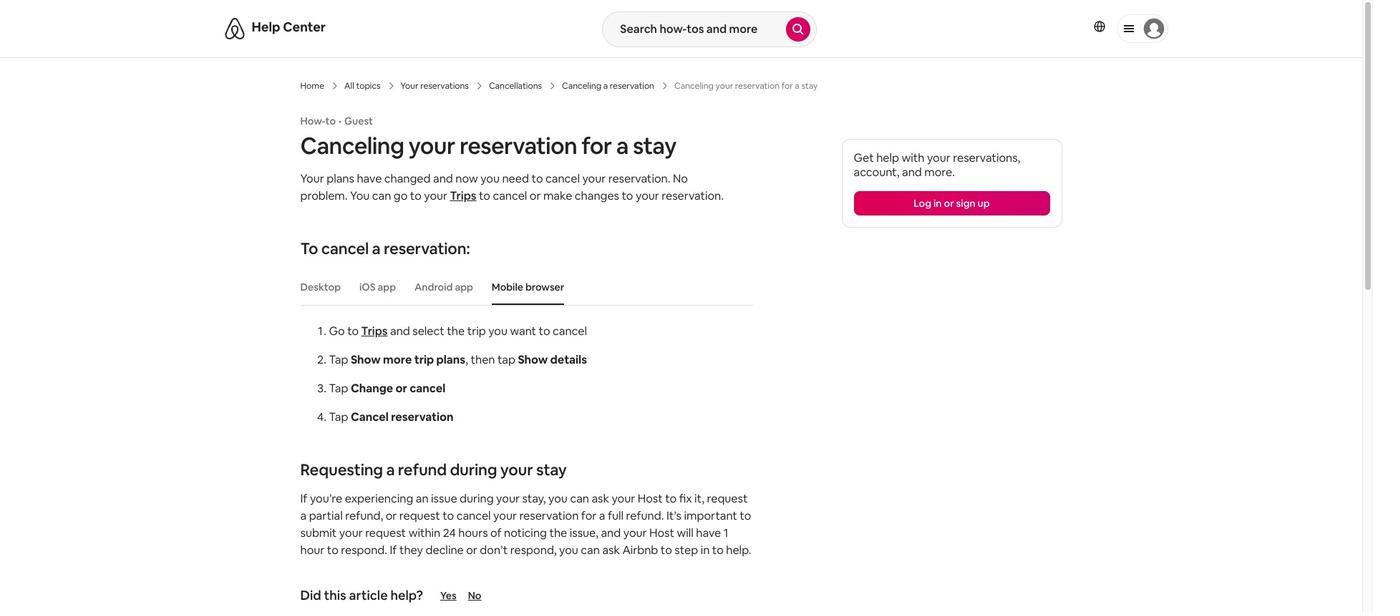 Task type: describe. For each thing, give the bounding box(es) containing it.
of
[[490, 525, 501, 540]]

1 horizontal spatial trip
[[467, 324, 486, 339]]

1 vertical spatial host
[[649, 525, 674, 540]]

cancel inside "if you're experiencing an issue during your stay, you can ask your host to fix it, request a partial refund, or request to cancel your reservation for a full refund. it's important to submit your request within 24 hours of noticing the issue, and your host will have 1 hour to respond. if they decline or don't respond, you can ask airbnb to step in to help."
[[457, 508, 491, 523]]

topics
[[356, 80, 381, 92]]

ios
[[359, 281, 376, 294]]

tap
[[498, 352, 515, 367]]

android
[[415, 281, 453, 294]]

did
[[300, 587, 321, 603]]

yes
[[440, 589, 457, 602]]

go
[[329, 324, 345, 339]]

need
[[502, 171, 529, 186]]

your up the full
[[612, 491, 635, 506]]

did this article help?
[[300, 587, 423, 603]]

1
[[724, 525, 728, 540]]

desktop
[[300, 281, 341, 294]]

canceling for canceling your reservation for a stay
[[300, 131, 404, 160]]

want
[[510, 324, 536, 339]]

you inside your plans have changed and now you need to cancel your reservation. no problem. you can go to your
[[480, 171, 500, 186]]

hour
[[300, 543, 325, 558]]

guest
[[344, 115, 373, 127]]

airbnb homepage image
[[223, 17, 246, 40]]

mobile browser button
[[485, 273, 571, 301]]

cancellations
[[489, 80, 542, 92]]

your plans have changed and now you need to cancel your reservation. no problem. you can go to your
[[300, 171, 688, 203]]

0 vertical spatial for
[[581, 131, 612, 160]]

android app
[[415, 281, 473, 294]]

2 show from the left
[[518, 352, 548, 367]]

make
[[543, 188, 572, 203]]

reservation. inside your plans have changed and now you need to cancel your reservation. no problem. you can go to your
[[608, 171, 670, 186]]

all
[[344, 80, 354, 92]]

help
[[876, 150, 899, 165]]

in
[[701, 543, 710, 558]]

all topics link
[[344, 80, 381, 92]]

if you're experiencing an issue during your stay, you can ask your host to fix it, request a partial refund, or request to cancel your reservation for a full refund. it's important to submit your request within 24 hours of noticing the issue, and your host will have 1 hour to respond. if they decline or don't respond, you can ask airbnb to step in to help.
[[300, 491, 751, 558]]

during inside "if you're experiencing an issue during your stay, you can ask your host to fix it, request a partial refund, or request to cancel your reservation for a full refund. it's important to submit your request within 24 hours of noticing the issue, and your host will have 1 hour to respond. if they decline or don't respond, you can ask airbnb to step in to help."
[[460, 491, 494, 506]]

partial
[[309, 508, 343, 523]]

,
[[465, 352, 468, 367]]

cancel up 'details'
[[553, 324, 587, 339]]

or down more at the bottom of the page
[[396, 381, 407, 396]]

ios app button
[[352, 273, 403, 301]]

canceling a reservation link
[[562, 80, 654, 92]]

trips link for to cancel a reservation:
[[450, 188, 476, 203]]

it,
[[694, 491, 704, 506]]

get
[[854, 150, 874, 165]]

1 vertical spatial request
[[399, 508, 440, 523]]

then
[[471, 352, 495, 367]]

home
[[300, 80, 324, 92]]

fix
[[679, 491, 692, 506]]

will
[[677, 525, 694, 540]]

mobile browser
[[492, 281, 564, 294]]

mobile
[[492, 281, 523, 294]]

submit
[[300, 525, 337, 540]]

0 horizontal spatial trips
[[361, 324, 388, 339]]

cancel inside your plans have changed and now you need to cancel your reservation. no problem. you can go to your
[[545, 171, 580, 186]]

your up "airbnb"
[[623, 525, 647, 540]]

this
[[324, 587, 346, 603]]

android app button
[[407, 273, 480, 301]]

tap cancel reservation
[[329, 409, 454, 425]]

0 horizontal spatial if
[[300, 491, 307, 506]]

refund
[[398, 460, 447, 480]]

within
[[408, 525, 440, 540]]

center
[[283, 19, 326, 35]]

tap for tap show more trip plans , then tap show details
[[329, 352, 348, 367]]

your up the changes
[[582, 171, 606, 186]]

no button
[[468, 589, 509, 602]]

details
[[550, 352, 587, 367]]

1 vertical spatial reservation.
[[662, 188, 724, 203]]

yes button
[[440, 589, 457, 602]]

cancel down need
[[493, 188, 527, 203]]

cancel right to
[[321, 238, 369, 258]]

changed
[[384, 171, 431, 186]]

your right the changes
[[636, 188, 659, 203]]

1 horizontal spatial plans
[[436, 352, 465, 367]]

how-to • guest
[[300, 115, 373, 127]]

your down changed at left top
[[424, 188, 447, 203]]

1 vertical spatial can
[[570, 491, 589, 506]]

Search how-tos and more search field
[[603, 12, 786, 47]]

your up stay,
[[500, 460, 533, 480]]

your inside get help with your reservations, account, and more.
[[927, 150, 951, 165]]

reservation:
[[384, 238, 470, 258]]

for inside "if you're experiencing an issue during your stay, you can ask your host to fix it, request a partial refund, or request to cancel your reservation for a full refund. it's important to submit your request within 24 hours of noticing the issue, and your host will have 1 hour to respond. if they decline or don't respond, you can ask airbnb to step in to help."
[[581, 508, 597, 523]]

change
[[351, 381, 393, 396]]

problem. you
[[300, 188, 370, 203]]

cancellations link
[[489, 80, 542, 92]]

your reservations link
[[401, 80, 469, 92]]

tap change or cancel
[[329, 381, 445, 396]]

2 vertical spatial request
[[365, 525, 406, 540]]

24
[[443, 525, 456, 540]]

reservation for cancel
[[391, 409, 454, 425]]

plans inside your plans have changed and now you need to cancel your reservation. no problem. you can go to your
[[327, 171, 354, 186]]

respond,
[[510, 543, 557, 558]]

issue
[[431, 491, 457, 506]]

refund,
[[345, 508, 383, 523]]

now
[[456, 171, 478, 186]]

your reservations
[[401, 80, 469, 92]]

ios app
[[359, 281, 396, 294]]

select
[[413, 324, 444, 339]]

they
[[399, 543, 423, 558]]

you down issue,
[[559, 543, 578, 558]]

step
[[675, 543, 698, 558]]

stay for canceling your reservation for a stay
[[633, 131, 676, 160]]

requesting a refund during your stay
[[300, 460, 567, 480]]

don't
[[480, 543, 508, 558]]

•
[[339, 115, 342, 127]]



Task type: vqa. For each thing, say whether or not it's contained in the screenshot.
Article
yes



Task type: locate. For each thing, give the bounding box(es) containing it.
during
[[450, 460, 497, 480], [460, 491, 494, 506]]

you right stay,
[[548, 491, 568, 506]]

your left stay,
[[496, 491, 520, 506]]

tap for tap change or cancel
[[329, 381, 348, 396]]

0 vertical spatial trip
[[467, 324, 486, 339]]

app for android app
[[455, 281, 473, 294]]

request down "refund,"
[[365, 525, 406, 540]]

your
[[401, 80, 418, 92], [300, 171, 324, 186]]

tap down go
[[329, 352, 348, 367]]

0 horizontal spatial plans
[[327, 171, 354, 186]]

tap for tap cancel reservation
[[329, 409, 348, 425]]

1 vertical spatial no
[[468, 589, 481, 602]]

changes
[[575, 188, 619, 203]]

and down the full
[[601, 525, 621, 540]]

account,
[[854, 165, 900, 180]]

0 vertical spatial trips link
[[450, 188, 476, 203]]

your left reservations
[[401, 80, 418, 92]]

cancel down more at the bottom of the page
[[410, 381, 445, 396]]

cancel up hours in the left of the page
[[457, 508, 491, 523]]

go to trips and select the trip you want to cancel
[[329, 324, 587, 339]]

0 vertical spatial tap
[[329, 352, 348, 367]]

cancel up make
[[545, 171, 580, 186]]

1 vertical spatial if
[[390, 543, 397, 558]]

an
[[416, 491, 429, 506]]

0 vertical spatial no
[[673, 171, 688, 186]]

1 vertical spatial your
[[300, 171, 324, 186]]

trip up 'then'
[[467, 324, 486, 339]]

can down issue,
[[581, 543, 600, 558]]

help.
[[726, 543, 751, 558]]

you're
[[310, 491, 342, 506]]

canceling down guest
[[300, 131, 404, 160]]

your for your plans have changed and now you need to cancel your reservation. no problem. you can go to your
[[300, 171, 324, 186]]

have inside "if you're experiencing an issue during your stay, you can ask your host to fix it, request a partial refund, or request to cancel your reservation for a full refund. it's important to submit your request within 24 hours of noticing the issue, and your host will have 1 hour to respond. if they decline or don't respond, you can ask airbnb to step in to help."
[[696, 525, 721, 540]]

you
[[480, 171, 500, 186], [488, 324, 508, 339], [548, 491, 568, 506], [559, 543, 578, 558]]

and inside get help with your reservations, account, and more.
[[902, 165, 922, 180]]

plans
[[327, 171, 354, 186], [436, 352, 465, 367]]

tap
[[329, 352, 348, 367], [329, 381, 348, 396], [329, 409, 348, 425]]

2 app from the left
[[455, 281, 473, 294]]

to
[[325, 115, 336, 127], [532, 171, 543, 186], [410, 188, 421, 203], [479, 188, 490, 203], [622, 188, 633, 203], [347, 324, 359, 339], [539, 324, 550, 339], [665, 491, 677, 506], [443, 508, 454, 523], [740, 508, 751, 523], [327, 543, 338, 558], [661, 543, 672, 558], [712, 543, 724, 558]]

0 horizontal spatial have
[[357, 171, 382, 186]]

and left the now
[[433, 171, 453, 186]]

the inside "if you're experiencing an issue during your stay, you can ask your host to fix it, request a partial refund, or request to cancel your reservation for a full refund. it's important to submit your request within 24 hours of noticing the issue, and your host will have 1 hour to respond. if they decline or don't respond, you can ask airbnb to step in to help."
[[549, 525, 567, 540]]

reservation.
[[608, 171, 670, 186], [662, 188, 724, 203]]

1 horizontal spatial show
[[518, 352, 548, 367]]

0 vertical spatial have
[[357, 171, 382, 186]]

cancel
[[351, 409, 389, 425]]

1 horizontal spatial stay
[[633, 131, 676, 160]]

canceling a reservation
[[562, 80, 654, 92]]

ask up the full
[[592, 491, 609, 506]]

you right the now
[[480, 171, 500, 186]]

host down it's
[[649, 525, 674, 540]]

and
[[902, 165, 922, 180], [433, 171, 453, 186], [390, 324, 410, 339], [601, 525, 621, 540]]

0 horizontal spatial show
[[351, 352, 381, 367]]

a
[[603, 80, 608, 92], [616, 131, 628, 160], [372, 238, 381, 258], [386, 460, 395, 480], [300, 508, 306, 523], [599, 508, 605, 523]]

1 vertical spatial ask
[[602, 543, 620, 558]]

to
[[300, 238, 318, 258]]

0 horizontal spatial canceling
[[300, 131, 404, 160]]

canceling for canceling a reservation
[[562, 80, 601, 92]]

1 vertical spatial plans
[[436, 352, 465, 367]]

and inside "if you're experiencing an issue during your stay, you can ask your host to fix it, request a partial refund, or request to cancel your reservation for a full refund. it's important to submit your request within 24 hours of noticing the issue, and your host will have 1 hour to respond. if they decline or don't respond, you can ask airbnb to step in to help."
[[601, 525, 621, 540]]

0 horizontal spatial trip
[[414, 352, 434, 367]]

1 vertical spatial stay
[[536, 460, 567, 480]]

if
[[300, 491, 307, 506], [390, 543, 397, 558]]

1 vertical spatial for
[[581, 508, 597, 523]]

0 vertical spatial can
[[372, 188, 391, 203]]

None search field
[[602, 11, 817, 47]]

1 vertical spatial have
[[696, 525, 721, 540]]

during right issue
[[460, 491, 494, 506]]

and inside your plans have changed and now you need to cancel your reservation. no problem. you can go to your
[[433, 171, 453, 186]]

trip right more at the bottom of the page
[[414, 352, 434, 367]]

0 vertical spatial trips
[[450, 188, 476, 203]]

more.
[[924, 165, 955, 180]]

reservation inside "if you're experiencing an issue during your stay, you can ask your host to fix it, request a partial refund, or request to cancel your reservation for a full refund. it's important to submit your request within 24 hours of noticing the issue, and your host will have 1 hour to respond. if they decline or don't respond, you can ask airbnb to step in to help."
[[519, 508, 579, 523]]

it's
[[666, 508, 682, 523]]

request up "important"
[[707, 491, 748, 506]]

stay for requesting a refund during your stay
[[536, 460, 567, 480]]

hours
[[458, 525, 488, 540]]

app right the ios
[[378, 281, 396, 294]]

or left make
[[530, 188, 541, 203]]

2 vertical spatial tap
[[329, 409, 348, 425]]

0 horizontal spatial your
[[300, 171, 324, 186]]

or
[[530, 188, 541, 203], [396, 381, 407, 396], [386, 508, 397, 523], [466, 543, 477, 558]]

0 vertical spatial the
[[447, 324, 465, 339]]

tab list containing desktop
[[293, 269, 753, 305]]

your up changed at left top
[[408, 131, 455, 160]]

can inside your plans have changed and now you need to cancel your reservation. no problem. you can go to your
[[372, 188, 391, 203]]

1 horizontal spatial have
[[696, 525, 721, 540]]

have
[[357, 171, 382, 186], [696, 525, 721, 540]]

your right with
[[927, 150, 951, 165]]

airbnb
[[622, 543, 658, 558]]

ask left "airbnb"
[[602, 543, 620, 558]]

trips down the now
[[450, 188, 476, 203]]

trips to cancel or make changes to your reservation.
[[450, 188, 724, 203]]

0 vertical spatial canceling
[[562, 80, 601, 92]]

0 horizontal spatial the
[[447, 324, 465, 339]]

important
[[684, 508, 737, 523]]

or down hours in the left of the page
[[466, 543, 477, 558]]

0 horizontal spatial trips link
[[361, 324, 388, 339]]

0 vertical spatial plans
[[327, 171, 354, 186]]

request down an on the left bottom
[[399, 508, 440, 523]]

1 app from the left
[[378, 281, 396, 294]]

app for ios app
[[378, 281, 396, 294]]

refund.
[[626, 508, 664, 523]]

if left they on the left of the page
[[390, 543, 397, 558]]

noticing
[[504, 525, 547, 540]]

tab list
[[293, 269, 753, 305]]

request
[[707, 491, 748, 506], [399, 508, 440, 523], [365, 525, 406, 540]]

for up issue,
[[581, 508, 597, 523]]

trips link up more at the bottom of the page
[[361, 324, 388, 339]]

no
[[673, 171, 688, 186], [468, 589, 481, 602]]

reservation for a
[[610, 80, 654, 92]]

host up refund.
[[638, 491, 663, 506]]

requesting
[[300, 460, 383, 480]]

canceling right the cancellations link
[[562, 80, 601, 92]]

1 vertical spatial tap
[[329, 381, 348, 396]]

your for your reservations
[[401, 80, 418, 92]]

plans up problem. you
[[327, 171, 354, 186]]

0 horizontal spatial no
[[468, 589, 481, 602]]

trip
[[467, 324, 486, 339], [414, 352, 434, 367]]

the left issue,
[[549, 525, 567, 540]]

no inside your plans have changed and now you need to cancel your reservation. no problem. you can go to your
[[673, 171, 688, 186]]

full
[[608, 508, 624, 523]]

the right select
[[447, 324, 465, 339]]

1 horizontal spatial trips
[[450, 188, 476, 203]]

0 vertical spatial your
[[401, 80, 418, 92]]

1 vertical spatial trips
[[361, 324, 388, 339]]

experiencing
[[345, 491, 413, 506]]

help center
[[252, 19, 326, 35]]

1 vertical spatial trips link
[[361, 324, 388, 339]]

all topics
[[344, 80, 381, 92]]

your up problem. you
[[300, 171, 324, 186]]

1 tap from the top
[[329, 352, 348, 367]]

go
[[394, 188, 408, 203]]

0 horizontal spatial stay
[[536, 460, 567, 480]]

2 vertical spatial can
[[581, 543, 600, 558]]

0 vertical spatial host
[[638, 491, 663, 506]]

show up change
[[351, 352, 381, 367]]

can up issue,
[[570, 491, 589, 506]]

tap show more trip plans , then tap show details
[[329, 352, 587, 367]]

1 horizontal spatial no
[[673, 171, 688, 186]]

1 vertical spatial canceling
[[300, 131, 404, 160]]

1 vertical spatial trip
[[414, 352, 434, 367]]

show right tap
[[518, 352, 548, 367]]

tap left change
[[329, 381, 348, 396]]

canceling your reservation for a stay
[[300, 131, 676, 160]]

0 vertical spatial reservation.
[[608, 171, 670, 186]]

decline
[[426, 543, 464, 558]]

have down "important"
[[696, 525, 721, 540]]

during up issue
[[450, 460, 497, 480]]

get help with your reservations, account, and more.
[[854, 150, 1020, 180]]

0 vertical spatial stay
[[633, 131, 676, 160]]

0 vertical spatial ask
[[592, 491, 609, 506]]

if left you're
[[300, 491, 307, 506]]

0 vertical spatial during
[[450, 460, 497, 480]]

help?
[[390, 587, 423, 603]]

1 horizontal spatial if
[[390, 543, 397, 558]]

stay,
[[522, 491, 546, 506]]

for
[[581, 131, 612, 160], [581, 508, 597, 523]]

app right android
[[455, 281, 473, 294]]

your up of on the bottom
[[493, 508, 517, 523]]

1 horizontal spatial the
[[549, 525, 567, 540]]

how-
[[300, 115, 325, 127]]

1 show from the left
[[351, 352, 381, 367]]

have inside your plans have changed and now you need to cancel your reservation. no problem. you can go to your
[[357, 171, 382, 186]]

1 horizontal spatial app
[[455, 281, 473, 294]]

can left go
[[372, 188, 391, 203]]

and left select
[[390, 324, 410, 339]]

tap left cancel
[[329, 409, 348, 425]]

issue,
[[570, 525, 598, 540]]

reservation for your
[[460, 131, 577, 160]]

help center link
[[252, 19, 326, 35]]

to cancel a reservation:
[[300, 238, 470, 258]]

1 horizontal spatial canceling
[[562, 80, 601, 92]]

1 vertical spatial the
[[549, 525, 567, 540]]

1 horizontal spatial trips link
[[450, 188, 476, 203]]

0 vertical spatial request
[[707, 491, 748, 506]]

3 tap from the top
[[329, 409, 348, 425]]

1 horizontal spatial your
[[401, 80, 418, 92]]

host
[[638, 491, 663, 506], [649, 525, 674, 540]]

trips link for tap
[[361, 324, 388, 339]]

article
[[349, 587, 388, 603]]

your up respond.
[[339, 525, 363, 540]]

you left want
[[488, 324, 508, 339]]

more
[[383, 352, 412, 367]]

0 horizontal spatial app
[[378, 281, 396, 294]]

plans down go to trips and select the trip you want to cancel
[[436, 352, 465, 367]]

for up the changes
[[581, 131, 612, 160]]

trips link down the now
[[450, 188, 476, 203]]

your inside your plans have changed and now you need to cancel your reservation. no problem. you can go to your
[[300, 171, 324, 186]]

main navigation menu image
[[1143, 18, 1164, 39]]

1 vertical spatial during
[[460, 491, 494, 506]]

2 tap from the top
[[329, 381, 348, 396]]

home link
[[300, 80, 324, 92]]

trips up more at the bottom of the page
[[361, 324, 388, 339]]

0 vertical spatial if
[[300, 491, 307, 506]]

help
[[252, 19, 280, 35]]

desktop button
[[293, 273, 348, 301]]

show
[[351, 352, 381, 367], [518, 352, 548, 367]]

have left changed at left top
[[357, 171, 382, 186]]

reservations,
[[953, 150, 1020, 165]]

and left 'more.'
[[902, 165, 922, 180]]

browser
[[525, 281, 564, 294]]

ask
[[592, 491, 609, 506], [602, 543, 620, 558]]

respond.
[[341, 543, 387, 558]]

or down the experiencing
[[386, 508, 397, 523]]



